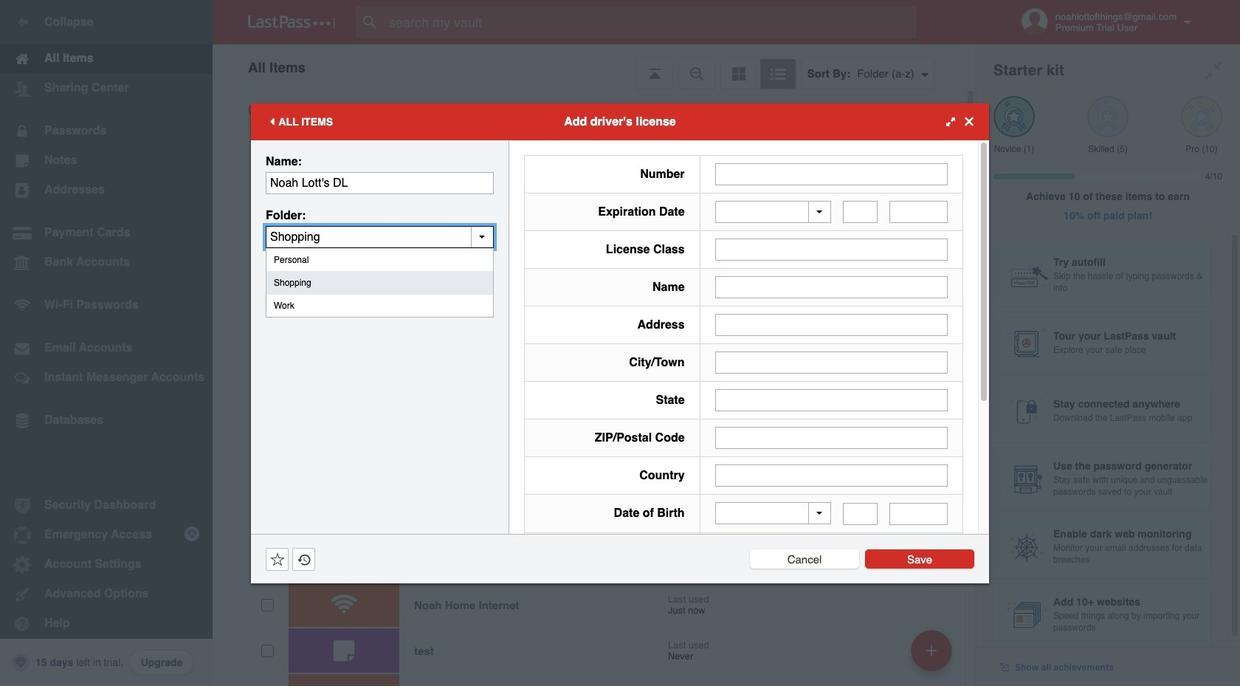 Task type: describe. For each thing, give the bounding box(es) containing it.
new item image
[[927, 645, 937, 655]]

main navigation navigation
[[0, 0, 213, 686]]

search my vault text field
[[356, 6, 946, 38]]

new item navigation
[[906, 626, 962, 686]]



Task type: locate. For each thing, give the bounding box(es) containing it.
None text field
[[715, 163, 948, 185], [266, 172, 494, 194], [843, 201, 878, 223], [266, 226, 494, 248], [715, 239, 948, 261], [715, 276, 948, 298], [715, 352, 948, 374], [715, 389, 948, 411], [715, 163, 948, 185], [266, 172, 494, 194], [843, 201, 878, 223], [266, 226, 494, 248], [715, 239, 948, 261], [715, 276, 948, 298], [715, 352, 948, 374], [715, 389, 948, 411]]

Search search field
[[356, 6, 946, 38]]

dialog
[[251, 103, 990, 686]]

vault options navigation
[[213, 44, 976, 89]]

None text field
[[890, 201, 948, 223], [715, 314, 948, 336], [715, 427, 948, 449], [715, 465, 948, 487], [843, 503, 878, 525], [890, 503, 948, 525], [890, 201, 948, 223], [715, 314, 948, 336], [715, 427, 948, 449], [715, 465, 948, 487], [843, 503, 878, 525], [890, 503, 948, 525]]

lastpass image
[[248, 16, 335, 29]]



